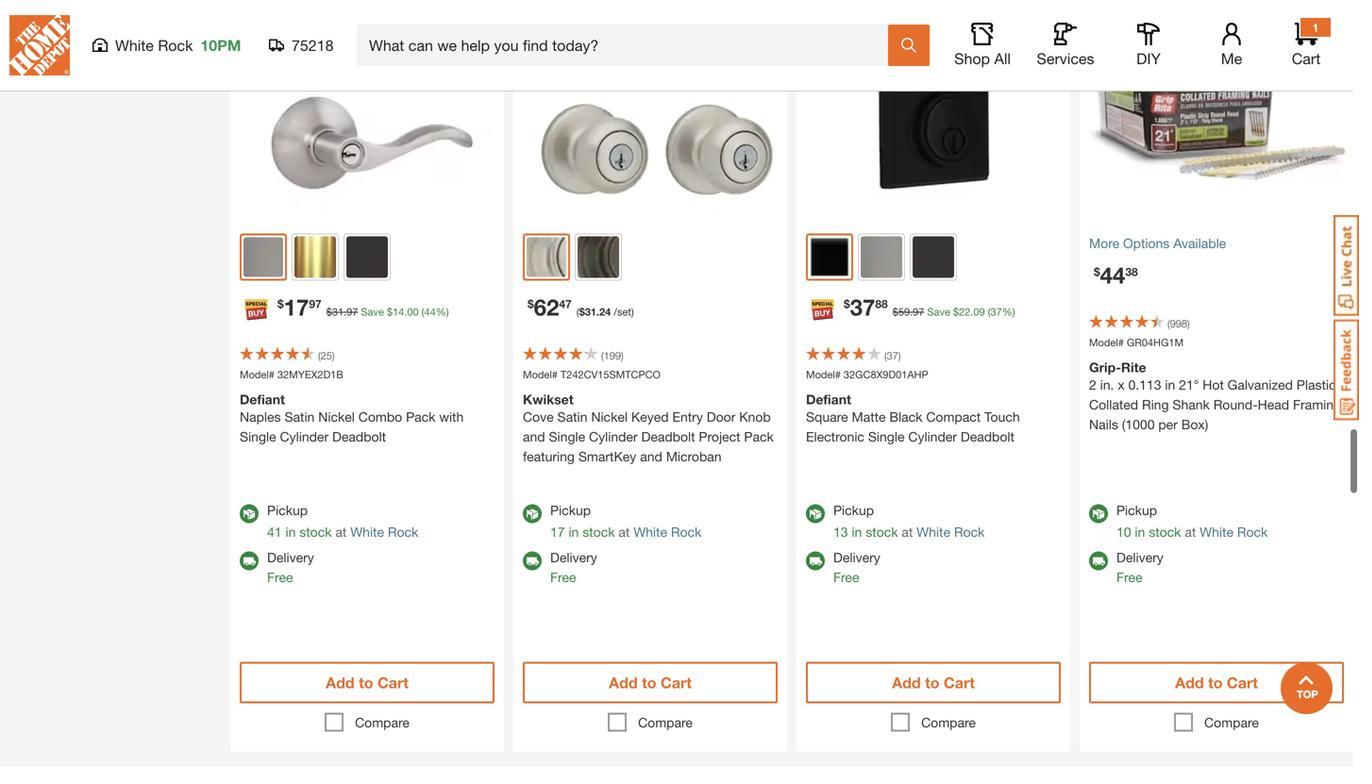 Task type: describe. For each thing, give the bounding box(es) containing it.
10
[[1117, 524, 1131, 540]]

pickup 17 in stock at white rock
[[550, 503, 702, 540]]

in inside "grip-rite 2 in. x 0.113 in 21° hot galvanized plastic collated ring shank round-head framing nails (1000 per box)"
[[1165, 377, 1175, 393]]

compare for pickup 13 in stock at white rock
[[921, 715, 976, 731]]

1 . from the left
[[344, 306, 347, 318]]

square
[[806, 409, 848, 425]]

97 inside $ 17 97
[[309, 297, 322, 310]]

naples satin nickel combo pack with single cylinder deadbolt image
[[230, 0, 504, 224]]

cylinder for 37
[[908, 429, 957, 445]]

free for 41
[[267, 570, 293, 585]]

nails
[[1089, 417, 1118, 432]]

$ 44 38
[[1094, 261, 1138, 288]]

( 998 )
[[1168, 318, 1190, 330]]

97 for 17
[[347, 306, 358, 318]]

75218
[[292, 36, 334, 54]]

cylinder for 17
[[280, 429, 329, 445]]

$ for 31
[[326, 306, 332, 318]]

31 inside $ 62 47 ( $ 31 . 24 /set )
[[585, 306, 596, 318]]

2
[[1089, 377, 1097, 393]]

to for 17 in stock
[[642, 674, 656, 692]]

17 for $ 17 97
[[284, 294, 309, 320]]

white rock link for pickup 41 in stock at white rock
[[350, 524, 418, 540]]

white left 10pm
[[115, 36, 154, 54]]

rock for grip-rite 2 in. x 0.113 in 21° hot galvanized plastic collated ring shank round-head framing nails (1000 per box)
[[1237, 524, 1268, 540]]

) inside $ 62 47 ( $ 31 . 24 /set )
[[631, 306, 634, 318]]

cart for grip-rite 2 in. x 0.113 in 21° hot galvanized plastic collated ring shank round-head framing nails (1000 per box)
[[1227, 674, 1258, 692]]

with
[[439, 409, 464, 425]]

x
[[1118, 377, 1125, 393]]

all
[[994, 50, 1011, 67]]

199
[[604, 350, 621, 362]]

pickup 13 in stock at white rock
[[833, 503, 985, 540]]

97 for 37
[[913, 306, 924, 318]]

stock for 17 in stock
[[583, 524, 615, 540]]

2 horizontal spatial 37
[[991, 306, 1002, 318]]

add to cart for 13 in stock
[[892, 674, 975, 692]]

in for kwikset cove satin nickel keyed entry door knob and single cylinder deadbolt project pack featuring smartkey and microban
[[569, 524, 579, 540]]

%) for 17
[[436, 306, 449, 318]]

keyed
[[631, 409, 669, 425]]

$ for 44
[[1094, 265, 1100, 278]]

deadbolt for 17
[[332, 429, 386, 445]]

single inside kwikset cove satin nickel keyed entry door knob and single cylinder deadbolt project pack featuring smartkey and microban
[[549, 429, 585, 445]]

00
[[407, 306, 419, 318]]

88
[[875, 297, 888, 310]]

deadbolt for 37
[[961, 429, 1015, 445]]

17 for pickup 17 in stock at white rock
[[550, 524, 565, 540]]

pack inside the "defiant naples satin nickel combo pack with single cylinder deadbolt"
[[406, 409, 436, 425]]

( 37 )
[[884, 350, 901, 362]]

available shipping image for pickup 17 in stock at white rock
[[523, 552, 542, 571]]

22
[[959, 306, 971, 318]]

09
[[973, 306, 985, 318]]

available for pickup image for 41 in stock
[[240, 504, 259, 523]]

available for pickup image for 13 in stock
[[806, 504, 825, 523]]

1 31 from the left
[[332, 306, 344, 318]]

save for 17
[[361, 306, 384, 318]]

live chat image
[[1334, 215, 1359, 316]]

services button
[[1035, 23, 1096, 68]]

$ left 09
[[953, 306, 959, 318]]

collated
[[1089, 397, 1138, 412]]

smartkey
[[578, 449, 636, 464]]

polished brass image
[[294, 236, 336, 278]]

me
[[1221, 50, 1242, 67]]

defiant for 17
[[240, 392, 285, 407]]

satin for kwikset
[[557, 409, 587, 425]]

door
[[707, 409, 736, 425]]

( 199 )
[[601, 350, 624, 362]]

25
[[321, 350, 332, 362]]

white rock link for pickup 17 in stock at white rock
[[633, 524, 702, 540]]

hot
[[1203, 377, 1224, 393]]

grip-rite 2 in. x 0.113 in 21° hot galvanized plastic collated ring shank round-head framing nails (1000 per box)
[[1089, 360, 1341, 432]]

more options available link
[[1089, 234, 1344, 253]]

pickup for 10
[[1117, 503, 1157, 518]]

62
[[534, 294, 559, 320]]

) for defiant square matte black compact touch electronic single cylinder deadbolt
[[898, 350, 901, 362]]

( up 32myex2d1b
[[318, 350, 321, 362]]

$ 62 47 ( $ 31 . 24 /set )
[[528, 294, 634, 320]]

gr04hg1m
[[1127, 336, 1184, 349]]

free for 10
[[1117, 570, 1142, 585]]

white rock link for pickup 10 in stock at white rock
[[1200, 524, 1268, 540]]

( 25 )
[[318, 350, 335, 362]]

combo
[[358, 409, 402, 425]]

2 in. x 0.113 in 21° hot galvanized plastic collated ring shank round-head framing nails (1000 per box) image
[[1080, 0, 1353, 224]]

cove satin nickel keyed entry door knob and single cylinder deadbolt project pack featuring smartkey and microban image
[[513, 0, 787, 224]]

delivery for 13
[[833, 550, 880, 565]]

to for 41 in stock
[[359, 674, 373, 692]]

cart 1
[[1292, 21, 1321, 67]]

cylinder inside kwikset cove satin nickel keyed entry door knob and single cylinder deadbolt project pack featuring smartkey and microban
[[589, 429, 638, 445]]

24
[[599, 306, 611, 318]]

13
[[833, 524, 848, 540]]

compare for pickup 17 in stock at white rock
[[638, 715, 693, 731]]

single for 37
[[868, 429, 905, 445]]

41
[[267, 524, 282, 540]]

touch
[[984, 409, 1020, 425]]

available for pickup image for 10 in stock
[[1089, 504, 1108, 523]]

1
[[1313, 21, 1319, 34]]

diy
[[1136, 50, 1161, 67]]

add to cart button for 10 in stock
[[1089, 662, 1344, 704]]

) for kwikset cove satin nickel keyed entry door knob and single cylinder deadbolt project pack featuring smartkey and microban
[[621, 350, 624, 362]]

me button
[[1202, 23, 1262, 68]]

32myex2d1b
[[277, 369, 343, 381]]

model# gr04hg1m
[[1089, 336, 1184, 349]]

satin nickel image
[[527, 237, 566, 277]]

1 horizontal spatial 44
[[1100, 261, 1125, 288]]

kwikset
[[523, 392, 574, 407]]

pack inside kwikset cove satin nickel keyed entry door knob and single cylinder deadbolt project pack featuring smartkey and microban
[[744, 429, 774, 445]]

featuring
[[523, 449, 575, 464]]

47
[[559, 297, 572, 310]]

add to cart for 10 in stock
[[1175, 674, 1258, 692]]

ring
[[1142, 397, 1169, 412]]

( up t242cv15smtcpco
[[601, 350, 604, 362]]

model# t242cv15smtcpco
[[523, 369, 661, 381]]

model# for defiant naples satin nickel combo pack with single cylinder deadbolt
[[240, 369, 275, 381]]

$ 31 . 97 save $ 14 . 00 ( 44 %)
[[326, 306, 449, 318]]

add to cart for 41 in stock
[[326, 674, 409, 692]]

in.
[[1100, 377, 1114, 393]]

shop all button
[[952, 23, 1013, 68]]

available for pickup image for 17 in stock
[[523, 504, 542, 523]]

( up gr04hg1m
[[1168, 318, 1170, 330]]

electronic
[[806, 429, 865, 445]]

at for 10 in stock
[[1185, 524, 1196, 540]]

free for 17
[[550, 570, 576, 585]]

2 . from the left
[[404, 306, 407, 318]]

in for defiant square matte black compact touch electronic single cylinder deadbolt
[[852, 524, 862, 540]]

defiant square matte black compact touch electronic single cylinder deadbolt
[[806, 392, 1020, 445]]

add for 13 in stock
[[892, 674, 921, 692]]

rock for defiant naples satin nickel combo pack with single cylinder deadbolt
[[388, 524, 418, 540]]

feedback link image
[[1334, 319, 1359, 421]]

square matte black compact touch electronic single cylinder deadbolt image
[[797, 0, 1070, 224]]

add for 17 in stock
[[609, 674, 638, 692]]

delivery free for 41
[[267, 550, 314, 585]]

free for 13
[[833, 570, 859, 585]]

pickup for 13
[[833, 503, 874, 518]]

available shipping image for pickup 41 in stock at white rock
[[240, 552, 259, 571]]

model# for kwikset cove satin nickel keyed entry door knob and single cylinder deadbolt project pack featuring smartkey and microban
[[523, 369, 558, 381]]

nickel for single
[[591, 409, 628, 425]]

rite
[[1121, 360, 1146, 375]]

0.113
[[1128, 377, 1161, 393]]

more
[[1089, 235, 1120, 251]]

white for defiant square matte black compact touch electronic single cylinder deadbolt
[[917, 524, 950, 540]]

add to cart for 17 in stock
[[609, 674, 692, 692]]

stock for 13 in stock
[[866, 524, 898, 540]]

matte black image
[[810, 237, 849, 277]]

pickup 10 in stock at white rock
[[1117, 503, 1268, 540]]

services
[[1037, 50, 1094, 67]]

998
[[1170, 318, 1187, 330]]

more options available
[[1089, 235, 1226, 251]]

available shipping image for pickup 13 in stock at white rock
[[806, 552, 825, 571]]

model# for grip-rite 2 in. x 0.113 in 21° hot galvanized plastic collated ring shank round-head framing nails (1000 per box)
[[1089, 336, 1124, 349]]

cart for defiant square matte black compact touch electronic single cylinder deadbolt
[[944, 674, 975, 692]]

deadbolt inside kwikset cove satin nickel keyed entry door knob and single cylinder deadbolt project pack featuring smartkey and microban
[[641, 429, 695, 445]]

white for grip-rite 2 in. x 0.113 in 21° hot galvanized plastic collated ring shank round-head framing nails (1000 per box)
[[1200, 524, 1234, 540]]

at for 17 in stock
[[619, 524, 630, 540]]



Task type: vqa. For each thing, say whether or not it's contained in the screenshot.
up to $438 value
no



Task type: locate. For each thing, give the bounding box(es) containing it.
single inside "defiant square matte black compact touch electronic single cylinder deadbolt"
[[868, 429, 905, 445]]

2 at from the left
[[619, 524, 630, 540]]

17 down 'featuring'
[[550, 524, 565, 540]]

pickup
[[267, 503, 308, 518], [550, 503, 591, 518], [833, 503, 874, 518], [1117, 503, 1157, 518]]

deadbolt inside the "defiant naples satin nickel combo pack with single cylinder deadbolt"
[[332, 429, 386, 445]]

nickel for deadbolt
[[318, 409, 355, 425]]

2 31 from the left
[[585, 306, 596, 318]]

)
[[631, 306, 634, 318], [1187, 318, 1190, 330], [332, 350, 335, 362], [621, 350, 624, 362], [898, 350, 901, 362]]

1 horizontal spatial save
[[927, 306, 950, 318]]

1 defiant from the left
[[240, 392, 285, 407]]

38
[[1125, 265, 1138, 278]]

1 horizontal spatial 31
[[585, 306, 596, 318]]

at inside pickup 10 in stock at white rock
[[1185, 524, 1196, 540]]

0 horizontal spatial save
[[361, 306, 384, 318]]

/set
[[614, 306, 631, 318]]

aged bronze image
[[346, 236, 388, 278]]

satin inside kwikset cove satin nickel keyed entry door knob and single cylinder deadbolt project pack featuring smartkey and microban
[[557, 409, 587, 425]]

1 add to cart button from the left
[[240, 662, 495, 704]]

31 left 24
[[585, 306, 596, 318]]

defiant
[[240, 392, 285, 407], [806, 392, 851, 407]]

3 add to cart button from the left
[[806, 662, 1061, 704]]

white for defiant naples satin nickel combo pack with single cylinder deadbolt
[[350, 524, 384, 540]]

3 white rock link from the left
[[917, 524, 985, 540]]

delivery for 41
[[267, 550, 314, 565]]

1 horizontal spatial and
[[640, 449, 662, 464]]

stock right 10
[[1149, 524, 1181, 540]]

1 delivery from the left
[[267, 550, 314, 565]]

satin nickel image up 88
[[861, 236, 902, 278]]

in
[[1165, 377, 1175, 393], [285, 524, 296, 540], [569, 524, 579, 540], [852, 524, 862, 540], [1135, 524, 1145, 540]]

available for pickup image
[[523, 504, 542, 523], [806, 504, 825, 523]]

model# up square
[[806, 369, 841, 381]]

framing
[[1293, 397, 1341, 412]]

%)
[[436, 306, 449, 318], [1002, 306, 1015, 318]]

shop
[[954, 50, 990, 67]]

cylinder inside the "defiant naples satin nickel combo pack with single cylinder deadbolt"
[[280, 429, 329, 445]]

pickup for 17
[[550, 503, 591, 518]]

single down the naples
[[240, 429, 276, 445]]

1 white rock link from the left
[[350, 524, 418, 540]]

round-
[[1213, 397, 1258, 412]]

4 add from the left
[[1175, 674, 1204, 692]]

stock right the 13
[[866, 524, 898, 540]]

0 horizontal spatial satin
[[285, 409, 315, 425]]

1 horizontal spatial nickel
[[591, 409, 628, 425]]

at right the 13
[[902, 524, 913, 540]]

$ down more
[[1094, 265, 1100, 278]]

( right 09
[[988, 306, 991, 318]]

%) for 37
[[1002, 306, 1015, 318]]

2 horizontal spatial single
[[868, 429, 905, 445]]

shop all
[[954, 50, 1011, 67]]

cart for kwikset cove satin nickel keyed entry door knob and single cylinder deadbolt project pack featuring smartkey and microban
[[661, 674, 692, 692]]

1 horizontal spatial single
[[549, 429, 585, 445]]

4 at from the left
[[1185, 524, 1196, 540]]

stock
[[299, 524, 332, 540], [583, 524, 615, 540], [866, 524, 898, 540], [1149, 524, 1181, 540]]

pack down knob
[[744, 429, 774, 445]]

kwikset cove satin nickel keyed entry door knob and single cylinder deadbolt project pack featuring smartkey and microban
[[523, 392, 774, 464]]

37 for ( 37 )
[[887, 350, 898, 362]]

0 horizontal spatial 31
[[332, 306, 344, 318]]

defiant up the naples
[[240, 392, 285, 407]]

delivery down the 13
[[833, 550, 880, 565]]

$ for 62
[[528, 297, 534, 310]]

white rock link for pickup 13 in stock at white rock
[[917, 524, 985, 540]]

37 for $ 37 88
[[850, 294, 875, 320]]

0 horizontal spatial available shipping image
[[240, 552, 259, 571]]

%) right 00
[[436, 306, 449, 318]]

to for 10 in stock
[[1208, 674, 1223, 692]]

1 vertical spatial 44
[[424, 306, 436, 318]]

0 vertical spatial pack
[[406, 409, 436, 425]]

1 horizontal spatial cylinder
[[589, 429, 638, 445]]

2 pickup from the left
[[550, 503, 591, 518]]

3 at from the left
[[902, 524, 913, 540]]

1 horizontal spatial %)
[[1002, 306, 1015, 318]]

3 delivery from the left
[[833, 550, 880, 565]]

3 deadbolt from the left
[[961, 429, 1015, 445]]

2 %) from the left
[[1002, 306, 1015, 318]]

( right 00
[[422, 306, 424, 318]]

white inside pickup 17 in stock at white rock
[[633, 524, 667, 540]]

in down 'featuring'
[[569, 524, 579, 540]]

$ up the model# 32myex2d1b
[[277, 297, 284, 310]]

3 free from the left
[[833, 570, 859, 585]]

defiant for 37
[[806, 392, 851, 407]]

2 add to cart button from the left
[[523, 662, 778, 704]]

97 right 59
[[913, 306, 924, 318]]

single down matte
[[868, 429, 905, 445]]

available shipping image
[[806, 552, 825, 571], [1089, 552, 1108, 571]]

rock
[[158, 36, 193, 54], [388, 524, 418, 540], [671, 524, 702, 540], [954, 524, 985, 540], [1237, 524, 1268, 540]]

2 compare from the left
[[638, 715, 693, 731]]

3 delivery free from the left
[[833, 550, 880, 585]]

What can we help you find today? search field
[[369, 25, 887, 65]]

rock inside pickup 17 in stock at white rock
[[671, 524, 702, 540]]

1 cylinder from the left
[[280, 429, 329, 445]]

pickup inside the 'pickup 13 in stock at white rock'
[[833, 503, 874, 518]]

single
[[240, 429, 276, 445], [549, 429, 585, 445], [868, 429, 905, 445]]

0 horizontal spatial deadbolt
[[332, 429, 386, 445]]

75218 button
[[269, 36, 334, 55]]

31
[[332, 306, 344, 318], [585, 306, 596, 318]]

deadbolt down keyed
[[641, 429, 695, 445]]

1 nickel from the left
[[318, 409, 355, 425]]

venetian bronze image
[[578, 236, 619, 278]]

model# up grip-
[[1089, 336, 1124, 349]]

3 . from the left
[[596, 306, 599, 318]]

(
[[422, 306, 424, 318], [576, 306, 579, 318], [988, 306, 991, 318], [1168, 318, 1170, 330], [318, 350, 321, 362], [601, 350, 604, 362], [884, 350, 887, 362]]

2 delivery from the left
[[550, 550, 597, 565]]

entry
[[672, 409, 703, 425]]

$ left 47
[[528, 297, 534, 310]]

cylinder
[[280, 429, 329, 445], [589, 429, 638, 445], [908, 429, 957, 445]]

pickup inside pickup 41 in stock at white rock
[[267, 503, 308, 518]]

add to cart button
[[240, 662, 495, 704], [523, 662, 778, 704], [806, 662, 1061, 704], [1089, 662, 1344, 704]]

white
[[115, 36, 154, 54], [350, 524, 384, 540], [633, 524, 667, 540], [917, 524, 950, 540], [1200, 524, 1234, 540]]

2 free from the left
[[550, 570, 576, 585]]

$ left 00
[[387, 306, 393, 318]]

add to cart button for 41 in stock
[[240, 662, 495, 704]]

4 delivery free from the left
[[1117, 550, 1164, 585]]

2 available for pickup image from the left
[[1089, 504, 1108, 523]]

delivery free for 10
[[1117, 550, 1164, 585]]

plastic
[[1297, 377, 1336, 393]]

stock right 41
[[299, 524, 332, 540]]

pickup inside pickup 10 in stock at white rock
[[1117, 503, 1157, 518]]

to
[[359, 674, 373, 692], [642, 674, 656, 692], [925, 674, 940, 692], [1208, 674, 1223, 692]]

(1000
[[1122, 417, 1155, 432]]

rock inside the 'pickup 13 in stock at white rock'
[[954, 524, 985, 540]]

white right the 13
[[917, 524, 950, 540]]

32gc8x9d01ahp
[[844, 369, 928, 381]]

44 right 00
[[424, 306, 436, 318]]

white right 10
[[1200, 524, 1234, 540]]

4 add to cart from the left
[[1175, 674, 1258, 692]]

cylinder up smartkey
[[589, 429, 638, 445]]

2 save from the left
[[927, 306, 950, 318]]

) right 24
[[631, 306, 634, 318]]

stock inside pickup 10 in stock at white rock
[[1149, 524, 1181, 540]]

per
[[1158, 417, 1178, 432]]

available for pickup image down nails
[[1089, 504, 1108, 523]]

the home depot logo image
[[9, 15, 70, 76]]

0 vertical spatial 44
[[1100, 261, 1125, 288]]

delivery down pickup 17 in stock at white rock
[[550, 550, 597, 565]]

) up 32myex2d1b
[[332, 350, 335, 362]]

project
[[699, 429, 740, 445]]

white for kwikset cove satin nickel keyed entry door knob and single cylinder deadbolt project pack featuring smartkey and microban
[[633, 524, 667, 540]]

cart for defiant naples satin nickel combo pack with single cylinder deadbolt
[[377, 674, 409, 692]]

1 horizontal spatial 37
[[887, 350, 898, 362]]

delivery free for 17
[[550, 550, 597, 585]]

0 vertical spatial 17
[[284, 294, 309, 320]]

2 defiant from the left
[[806, 392, 851, 407]]

59
[[898, 306, 910, 318]]

2 deadbolt from the left
[[641, 429, 695, 445]]

97 down polished brass image
[[309, 297, 322, 310]]

defiant inside the "defiant naples satin nickel combo pack with single cylinder deadbolt"
[[240, 392, 285, 407]]

available for pickup image down the electronic
[[806, 504, 825, 523]]

2 available shipping image from the left
[[523, 552, 542, 571]]

model# 32gc8x9d01ahp
[[806, 369, 928, 381]]

stock inside pickup 17 in stock at white rock
[[583, 524, 615, 540]]

rock inside pickup 41 in stock at white rock
[[388, 524, 418, 540]]

model# for defiant square matte black compact touch electronic single cylinder deadbolt
[[806, 369, 841, 381]]

1 vertical spatial 17
[[550, 524, 565, 540]]

97 left 14
[[347, 306, 358, 318]]

satin down kwikset
[[557, 409, 587, 425]]

31 right $ 17 97
[[332, 306, 344, 318]]

3 add to cart from the left
[[892, 674, 975, 692]]

97
[[309, 297, 322, 310], [347, 306, 358, 318], [913, 306, 924, 318]]

satin for defiant
[[285, 409, 315, 425]]

1 horizontal spatial satin nickel image
[[861, 236, 902, 278]]

aged bronze image
[[913, 236, 954, 278]]

head
[[1258, 397, 1289, 412]]

2 horizontal spatial 97
[[913, 306, 924, 318]]

) up 32gc8x9d01ahp
[[898, 350, 901, 362]]

4 delivery from the left
[[1117, 550, 1164, 565]]

at inside the 'pickup 13 in stock at white rock'
[[902, 524, 913, 540]]

1 free from the left
[[267, 570, 293, 585]]

single inside the "defiant naples satin nickel combo pack with single cylinder deadbolt"
[[240, 429, 276, 445]]

0 horizontal spatial and
[[523, 429, 545, 445]]

0 horizontal spatial single
[[240, 429, 276, 445]]

0 horizontal spatial available shipping image
[[806, 552, 825, 571]]

add for 41 in stock
[[326, 674, 355, 692]]

$ right 47
[[579, 306, 585, 318]]

1 horizontal spatial available for pickup image
[[806, 504, 825, 523]]

t242cv15smtcpco
[[561, 369, 661, 381]]

3 compare from the left
[[921, 715, 976, 731]]

0 horizontal spatial available for pickup image
[[523, 504, 542, 523]]

1 horizontal spatial available shipping image
[[1089, 552, 1108, 571]]

0 horizontal spatial pack
[[406, 409, 436, 425]]

delivery free down 10
[[1117, 550, 1164, 585]]

1 horizontal spatial available shipping image
[[523, 552, 542, 571]]

1 save from the left
[[361, 306, 384, 318]]

rock inside pickup 10 in stock at white rock
[[1237, 524, 1268, 540]]

delivery down 10
[[1117, 550, 1164, 565]]

$ for 59
[[893, 306, 898, 318]]

satin inside the "defiant naples satin nickel combo pack with single cylinder deadbolt"
[[285, 409, 315, 425]]

single up 'featuring'
[[549, 429, 585, 445]]

17
[[284, 294, 309, 320], [550, 524, 565, 540]]

available shipping image
[[240, 552, 259, 571], [523, 552, 542, 571]]

37 up 32gc8x9d01ahp
[[887, 350, 898, 362]]

rock for defiant square matte black compact touch electronic single cylinder deadbolt
[[954, 524, 985, 540]]

save for 37
[[927, 306, 950, 318]]

pickup for 41
[[267, 503, 308, 518]]

add to cart button for 13 in stock
[[806, 662, 1061, 704]]

$ 59 . 97 save $ 22 . 09 ( 37 %)
[[893, 306, 1015, 318]]

nickel inside kwikset cove satin nickel keyed entry door knob and single cylinder deadbolt project pack featuring smartkey and microban
[[591, 409, 628, 425]]

stock for 41 in stock
[[299, 524, 332, 540]]

1 horizontal spatial satin
[[557, 409, 587, 425]]

available for pickup image left pickup 41 in stock at white rock
[[240, 504, 259, 523]]

options
[[1123, 235, 1170, 251]]

in inside pickup 10 in stock at white rock
[[1135, 524, 1145, 540]]

galvanized
[[1228, 377, 1293, 393]]

4 pickup from the left
[[1117, 503, 1157, 518]]

single for 17
[[240, 429, 276, 445]]

1 add from the left
[[326, 674, 355, 692]]

1 stock from the left
[[299, 524, 332, 540]]

at inside pickup 41 in stock at white rock
[[335, 524, 347, 540]]

37 right 09
[[991, 306, 1002, 318]]

delivery free down pickup 17 in stock at white rock
[[550, 550, 597, 585]]

delivery free
[[267, 550, 314, 585], [550, 550, 597, 585], [833, 550, 880, 585], [1117, 550, 1164, 585]]

0 horizontal spatial 37
[[850, 294, 875, 320]]

compare for pickup 41 in stock at white rock
[[355, 715, 410, 731]]

naples
[[240, 409, 281, 425]]

white right 41
[[350, 524, 384, 540]]

model#
[[1089, 336, 1124, 349], [240, 369, 275, 381], [523, 369, 558, 381], [806, 369, 841, 381]]

44 down more
[[1100, 261, 1125, 288]]

2 stock from the left
[[583, 524, 615, 540]]

$ right $ 17 97
[[326, 306, 332, 318]]

0 horizontal spatial cylinder
[[280, 429, 329, 445]]

compare for pickup 10 in stock at white rock
[[1204, 715, 1259, 731]]

save left 14
[[361, 306, 384, 318]]

to for 13 in stock
[[925, 674, 940, 692]]

1 vertical spatial and
[[640, 449, 662, 464]]

$ right 88
[[893, 306, 898, 318]]

deadbolt down touch
[[961, 429, 1015, 445]]

compare
[[355, 715, 410, 731], [638, 715, 693, 731], [921, 715, 976, 731], [1204, 715, 1259, 731]]

) for grip-rite 2 in. x 0.113 in 21° hot galvanized plastic collated ring shank round-head framing nails (1000 per box)
[[1187, 318, 1190, 330]]

1 available shipping image from the left
[[806, 552, 825, 571]]

0 horizontal spatial defiant
[[240, 392, 285, 407]]

free down pickup 17 in stock at white rock
[[550, 570, 576, 585]]

and down keyed
[[640, 449, 662, 464]]

delivery free down the 13
[[833, 550, 880, 585]]

2 cylinder from the left
[[589, 429, 638, 445]]

$ for 37
[[844, 297, 850, 310]]

1 single from the left
[[240, 429, 276, 445]]

in for defiant naples satin nickel combo pack with single cylinder deadbolt
[[285, 524, 296, 540]]

2 available for pickup image from the left
[[806, 504, 825, 523]]

1 satin from the left
[[285, 409, 315, 425]]

in for grip-rite 2 in. x 0.113 in 21° hot galvanized plastic collated ring shank round-head framing nails (1000 per box)
[[1135, 524, 1145, 540]]

add to cart button for 17 in stock
[[523, 662, 778, 704]]

pickup inside pickup 17 in stock at white rock
[[550, 503, 591, 518]]

delivery
[[267, 550, 314, 565], [550, 550, 597, 565], [833, 550, 880, 565], [1117, 550, 1164, 565]]

model# 32myex2d1b
[[240, 369, 343, 381]]

add for 10 in stock
[[1175, 674, 1204, 692]]

cove
[[523, 409, 554, 425]]

in inside pickup 17 in stock at white rock
[[569, 524, 579, 540]]

model# up the naples
[[240, 369, 275, 381]]

pickup up 41
[[267, 503, 308, 518]]

delivery free for 13
[[833, 550, 880, 585]]

$ inside $ 37 88
[[844, 297, 850, 310]]

) up t242cv15smtcpco
[[621, 350, 624, 362]]

2 add from the left
[[609, 674, 638, 692]]

stock inside the 'pickup 13 in stock at white rock'
[[866, 524, 898, 540]]

satin right the naples
[[285, 409, 315, 425]]

white inside the 'pickup 13 in stock at white rock'
[[917, 524, 950, 540]]

deadbolt
[[332, 429, 386, 445], [641, 429, 695, 445], [961, 429, 1015, 445]]

nickel left combo
[[318, 409, 355, 425]]

at for 13 in stock
[[902, 524, 913, 540]]

nickel inside the "defiant naples satin nickel combo pack with single cylinder deadbolt"
[[318, 409, 355, 425]]

satin nickel image
[[861, 236, 902, 278], [244, 237, 283, 277]]

in right the 13
[[852, 524, 862, 540]]

deadbolt down combo
[[332, 429, 386, 445]]

white rock link
[[350, 524, 418, 540], [633, 524, 702, 540], [917, 524, 985, 540], [1200, 524, 1268, 540]]

satin
[[285, 409, 315, 425], [557, 409, 587, 425]]

0 horizontal spatial 97
[[309, 297, 322, 310]]

$ left 88
[[844, 297, 850, 310]]

available for pickup image down 'featuring'
[[523, 504, 542, 523]]

in inside pickup 41 in stock at white rock
[[285, 524, 296, 540]]

17 down polished brass image
[[284, 294, 309, 320]]

( right 47
[[576, 306, 579, 318]]

4 free from the left
[[1117, 570, 1142, 585]]

2 horizontal spatial cylinder
[[908, 429, 957, 445]]

14
[[393, 306, 404, 318]]

3 stock from the left
[[866, 524, 898, 540]]

defiant naples satin nickel combo pack with single cylinder deadbolt
[[240, 392, 464, 445]]

0 horizontal spatial available for pickup image
[[240, 504, 259, 523]]

1 available for pickup image from the left
[[240, 504, 259, 523]]

cylinder down compact at the bottom right of page
[[908, 429, 957, 445]]

defiant up square
[[806, 392, 851, 407]]

free down 41
[[267, 570, 293, 585]]

4 stock from the left
[[1149, 524, 1181, 540]]

10pm
[[200, 36, 241, 54]]

microban
[[666, 449, 722, 464]]

2 add to cart from the left
[[609, 674, 692, 692]]

pickup up 10
[[1117, 503, 1157, 518]]

available for pickup image
[[240, 504, 259, 523], [1089, 504, 1108, 523]]

4 white rock link from the left
[[1200, 524, 1268, 540]]

satin nickel image left polished brass image
[[244, 237, 283, 277]]

2 delivery free from the left
[[550, 550, 597, 585]]

2 horizontal spatial deadbolt
[[961, 429, 1015, 445]]

white inside pickup 41 in stock at white rock
[[350, 524, 384, 540]]

and down the cove
[[523, 429, 545, 445]]

4 . from the left
[[910, 306, 913, 318]]

4 add to cart button from the left
[[1089, 662, 1344, 704]]

at down smartkey
[[619, 524, 630, 540]]

1 horizontal spatial pack
[[744, 429, 774, 445]]

compact
[[926, 409, 981, 425]]

white rock 10pm
[[115, 36, 241, 54]]

cylinder down the naples
[[280, 429, 329, 445]]

1 horizontal spatial defiant
[[806, 392, 851, 407]]

free down 10
[[1117, 570, 1142, 585]]

0 vertical spatial and
[[523, 429, 545, 445]]

1 compare from the left
[[355, 715, 410, 731]]

0 horizontal spatial nickel
[[318, 409, 355, 425]]

) up 21° at the right of page
[[1187, 318, 1190, 330]]

pickup up the 13
[[833, 503, 874, 518]]

2 single from the left
[[549, 429, 585, 445]]

4 compare from the left
[[1204, 715, 1259, 731]]

$ inside $ 17 97
[[277, 297, 284, 310]]

1 delivery free from the left
[[267, 550, 314, 585]]

44
[[1100, 261, 1125, 288], [424, 306, 436, 318]]

knob
[[739, 409, 771, 425]]

3 to from the left
[[925, 674, 940, 692]]

0 horizontal spatial %)
[[436, 306, 449, 318]]

pickup down 'featuring'
[[550, 503, 591, 518]]

save
[[361, 306, 384, 318], [927, 306, 950, 318]]

defiant inside "defiant square matte black compact touch electronic single cylinder deadbolt"
[[806, 392, 851, 407]]

free down the 13
[[833, 570, 859, 585]]

1 horizontal spatial 17
[[550, 524, 565, 540]]

white down smartkey
[[633, 524, 667, 540]]

box)
[[1181, 417, 1208, 432]]

( up 32gc8x9d01ahp
[[884, 350, 887, 362]]

. inside $ 62 47 ( $ 31 . 24 /set )
[[596, 306, 599, 318]]

black
[[889, 409, 923, 425]]

37 left 59
[[850, 294, 875, 320]]

2 satin from the left
[[557, 409, 587, 425]]

0 horizontal spatial 44
[[424, 306, 436, 318]]

17 inside pickup 17 in stock at white rock
[[550, 524, 565, 540]]

shank
[[1173, 397, 1210, 412]]

3 pickup from the left
[[833, 503, 874, 518]]

grip-
[[1089, 360, 1121, 375]]

available shipping image for pickup 10 in stock at white rock
[[1089, 552, 1108, 571]]

$ for 17
[[277, 297, 284, 310]]

3 add from the left
[[892, 674, 921, 692]]

0 horizontal spatial satin nickel image
[[244, 237, 283, 277]]

save left 22 in the top of the page
[[927, 306, 950, 318]]

1 vertical spatial pack
[[744, 429, 774, 445]]

cart
[[1292, 50, 1321, 67], [377, 674, 409, 692], [661, 674, 692, 692], [944, 674, 975, 692], [1227, 674, 1258, 692]]

stock for 10 in stock
[[1149, 524, 1181, 540]]

available
[[1173, 235, 1226, 251]]

model# up kwikset
[[523, 369, 558, 381]]

1 at from the left
[[335, 524, 347, 540]]

at right 41
[[335, 524, 347, 540]]

pack left the with at left
[[406, 409, 436, 425]]

stock down smartkey
[[583, 524, 615, 540]]

2 nickel from the left
[[591, 409, 628, 425]]

( inside $ 62 47 ( $ 31 . 24 /set )
[[576, 306, 579, 318]]

cylinder inside "defiant square matte black compact touch electronic single cylinder deadbolt"
[[908, 429, 957, 445]]

in right 41
[[285, 524, 296, 540]]

pickup 41 in stock at white rock
[[267, 503, 418, 540]]

at
[[335, 524, 347, 540], [619, 524, 630, 540], [902, 524, 913, 540], [1185, 524, 1196, 540]]

diy button
[[1118, 23, 1179, 68]]

in inside the 'pickup 13 in stock at white rock'
[[852, 524, 862, 540]]

1 horizontal spatial available for pickup image
[[1089, 504, 1108, 523]]

stock inside pickup 41 in stock at white rock
[[299, 524, 332, 540]]

4 to from the left
[[1208, 674, 1223, 692]]

rock for kwikset cove satin nickel keyed entry door knob and single cylinder deadbolt project pack featuring smartkey and microban
[[671, 524, 702, 540]]

) for defiant naples satin nickel combo pack with single cylinder deadbolt
[[332, 350, 335, 362]]

2 white rock link from the left
[[633, 524, 702, 540]]

deadbolt inside "defiant square matte black compact touch electronic single cylinder deadbolt"
[[961, 429, 1015, 445]]

delivery free down 41
[[267, 550, 314, 585]]

1 deadbolt from the left
[[332, 429, 386, 445]]

white inside pickup 10 in stock at white rock
[[1200, 524, 1234, 540]]

0 horizontal spatial 17
[[284, 294, 309, 320]]

1 add to cart from the left
[[326, 674, 409, 692]]

2 available shipping image from the left
[[1089, 552, 1108, 571]]

at inside pickup 17 in stock at white rock
[[619, 524, 630, 540]]

2 to from the left
[[642, 674, 656, 692]]

1 available for pickup image from the left
[[523, 504, 542, 523]]

delivery for 17
[[550, 550, 597, 565]]

%) right 09
[[1002, 306, 1015, 318]]

in left 21° at the right of page
[[1165, 377, 1175, 393]]

at right 10
[[1185, 524, 1196, 540]]

matte
[[852, 409, 886, 425]]

delivery down 41
[[267, 550, 314, 565]]

nickel up smartkey
[[591, 409, 628, 425]]

3 single from the left
[[868, 429, 905, 445]]

at for 41 in stock
[[335, 524, 347, 540]]

$ 37 88
[[844, 294, 888, 320]]

1 horizontal spatial deadbolt
[[641, 429, 695, 445]]

37
[[850, 294, 875, 320], [991, 306, 1002, 318], [887, 350, 898, 362]]

$ inside $ 44 38
[[1094, 265, 1100, 278]]

5 . from the left
[[971, 306, 973, 318]]

1 %) from the left
[[436, 306, 449, 318]]

1 horizontal spatial 97
[[347, 306, 358, 318]]

1 available shipping image from the left
[[240, 552, 259, 571]]

in right 10
[[1135, 524, 1145, 540]]

1 to from the left
[[359, 674, 373, 692]]

delivery for 10
[[1117, 550, 1164, 565]]

1 pickup from the left
[[267, 503, 308, 518]]

.
[[344, 306, 347, 318], [404, 306, 407, 318], [596, 306, 599, 318], [910, 306, 913, 318], [971, 306, 973, 318]]

3 cylinder from the left
[[908, 429, 957, 445]]

21°
[[1179, 377, 1199, 393]]



